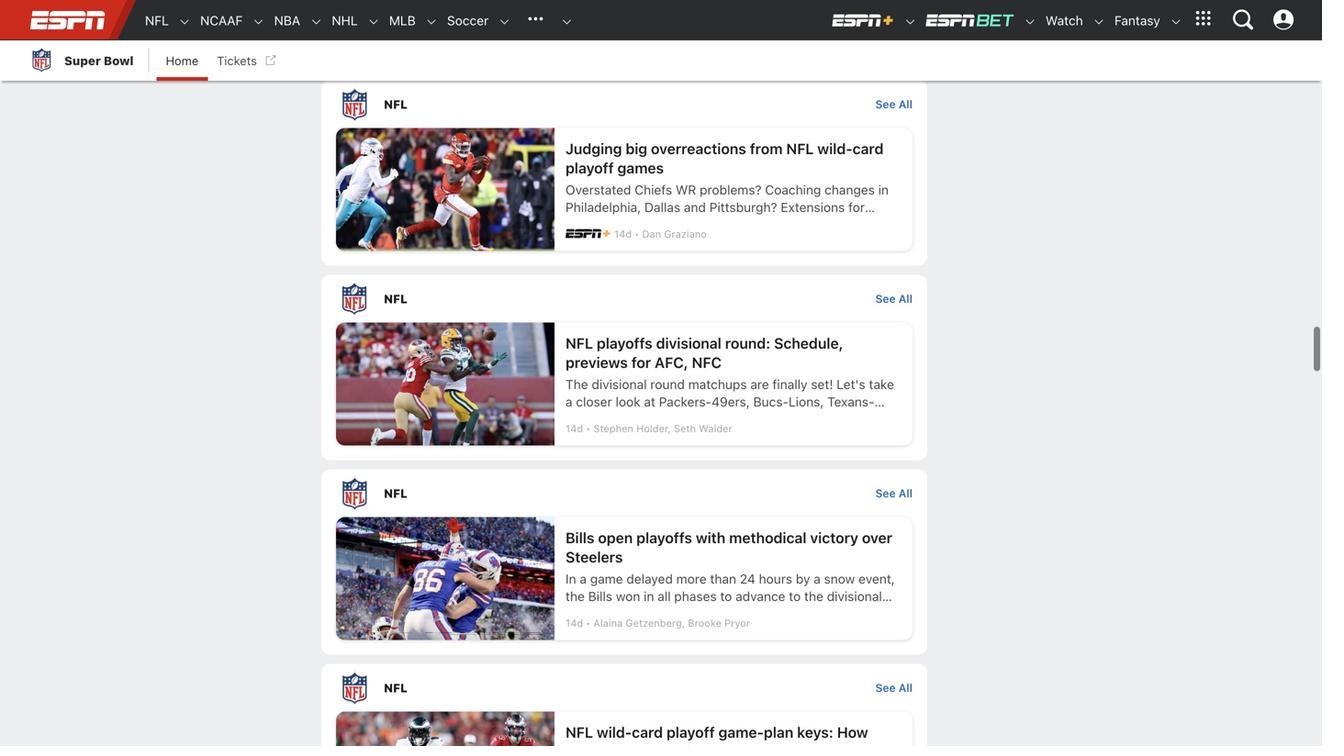Task type: locate. For each thing, give the bounding box(es) containing it.
for down changes
[[849, 200, 865, 215]]

nfl link for nfl
[[321, 275, 876, 323]]

round:
[[725, 334, 771, 352]]

divisional up "afc,"
[[656, 334, 722, 352]]

0 horizontal spatial all
[[566, 5, 579, 20]]

pryor
[[725, 617, 750, 629]]

0 vertical spatial all
[[566, 5, 579, 20]]

nfl link up 'judging'
[[321, 80, 876, 128]]

all down delayed
[[658, 589, 671, 604]]

see all
[[876, 98, 913, 110], [876, 292, 913, 305], [876, 487, 913, 500], [876, 682, 913, 694]]

playoffs inside bills open playoffs with methodical victory over steelers in a game delayed more than 24 hours by a snow event, the bills won in all phases to advance to the divisional round.
[[637, 529, 692, 547]]

matchups
[[688, 377, 747, 392]]

1 vertical spatial playoffs
[[637, 529, 692, 547]]

nfl link for judging
[[321, 80, 876, 128]]

3 see all from the top
[[876, 487, 913, 500]]

wild- up changes
[[818, 140, 853, 157]]

look
[[616, 394, 641, 409]]

to
[[720, 589, 732, 604], [789, 589, 801, 604]]

nba link
[[265, 1, 300, 40]]

wild- inside judging big overreactions from nfl wild-card playoff games overstated chiefs wr problems? coaching changes in philadelphia, dallas and pittsburgh? extensions for jordan love and jared goff?
[[818, 140, 853, 157]]

1 see all from the top
[[876, 98, 913, 110]]

defense,
[[689, 0, 740, 3]]

chiefs
[[635, 182, 672, 197]]

divisional
[[656, 334, 722, 352], [592, 377, 647, 392], [827, 589, 882, 604]]

0 horizontal spatial in
[[644, 589, 654, 604]]

home
[[166, 54, 199, 67]]

bills up the steelers
[[566, 529, 595, 547]]

and inside nfl playoffs divisional round: schedule, previews for afc, nfc the divisional round matchups are finally set! let's take a closer look at packers-49ers, bucs-lions, texans- ravens and chiefs-bills.
[[612, 412, 634, 427]]

mlb
[[389, 13, 416, 28]]

0 horizontal spatial wild-
[[597, 724, 632, 741]]

round
[[650, 377, 685, 392]]

0 vertical spatial in
[[879, 182, 889, 197]]

2 vertical spatial divisional
[[827, 589, 882, 604]]

pittsburgh?
[[710, 200, 777, 215]]

1 horizontal spatial playoff
[[667, 724, 715, 741]]

set!
[[811, 377, 833, 392]]

2 horizontal spatial a
[[814, 571, 821, 587]]

nfl inside judging big overreactions from nfl wild-card playoff games overstated chiefs wr problems? coaching changes in philadelphia, dallas and pittsburgh? extensions for jordan love and jared goff?
[[786, 140, 814, 157]]

14d down closer
[[566, 423, 583, 435]]

2 horizontal spatial divisional
[[827, 589, 882, 604]]

1 horizontal spatial in
[[879, 182, 889, 197]]

bills.
[[681, 412, 709, 427]]

1 vertical spatial all
[[658, 589, 671, 604]]

previews
[[566, 354, 628, 371]]

0 vertical spatial and
[[684, 200, 706, 215]]

schedule,
[[774, 334, 844, 352]]

cleveland's
[[566, 0, 634, 3]]

dan
[[642, 228, 661, 240]]

1 horizontal spatial to
[[789, 589, 801, 604]]

and down the wr on the right of page
[[684, 200, 706, 215]]

playoffs
[[597, 334, 653, 352], [637, 529, 692, 547]]

in down delayed
[[644, 589, 654, 604]]

nfl link up open
[[321, 469, 876, 517]]

1 horizontal spatial all
[[658, 589, 671, 604]]

methodical
[[729, 529, 807, 547]]

0 vertical spatial playoffs
[[597, 334, 653, 352]]

playoffs up previews
[[597, 334, 653, 352]]

phases
[[674, 589, 717, 604]]

1 see all link from the top
[[876, 98, 913, 110]]

win
[[675, 743, 699, 747]]

wild-
[[818, 140, 853, 157], [597, 724, 632, 741]]

the down by
[[804, 589, 824, 604]]

event,
[[859, 571, 895, 587]]

dallas
[[645, 200, 681, 215]]

divisional up look
[[592, 377, 647, 392]]

14d
[[566, 33, 583, 45], [614, 228, 632, 240], [566, 423, 583, 435], [566, 617, 583, 629]]

to down than
[[720, 589, 732, 604]]

game-
[[719, 724, 764, 741]]

1 horizontal spatial divisional
[[656, 334, 722, 352]]

all
[[566, 5, 579, 20], [658, 589, 671, 604]]

1 horizontal spatial wild-
[[818, 140, 853, 157]]

4 see all link from the top
[[876, 682, 913, 694]]

victory
[[810, 529, 859, 547]]

a down the
[[566, 394, 573, 409]]

0 horizontal spatial and
[[612, 412, 634, 427]]

nfl wild-card playoff game-plan keys: how every team can win link
[[336, 712, 913, 747]]

than
[[710, 571, 737, 587]]

for inside judging big overreactions from nfl wild-card playoff games overstated chiefs wr problems? coaching changes in philadelphia, dallas and pittsburgh? extensions for jordan love and jared goff?
[[849, 200, 865, 215]]

in right changes
[[879, 182, 889, 197]]

card inside nfl wild-card playoff game-plan keys: how every team can win
[[632, 724, 663, 741]]

3 all from the top
[[899, 487, 913, 500]]

all
[[899, 98, 913, 110], [899, 292, 913, 305], [899, 487, 913, 500], [899, 682, 913, 694]]

0 horizontal spatial divisional
[[592, 377, 647, 392]]

a right by
[[814, 571, 821, 587]]

2 vertical spatial and
[[612, 412, 634, 427]]

1 horizontal spatial the
[[804, 589, 824, 604]]

2 see from the top
[[876, 292, 896, 305]]

and down dallas
[[641, 217, 663, 232]]

super bowl image
[[28, 46, 55, 73]]

see for nfl playoffs divisional round: schedule, previews for afc, nfc
[[876, 292, 896, 305]]

how
[[837, 724, 868, 741]]

it
[[737, 5, 745, 20]]

bills
[[566, 529, 595, 547], [588, 589, 612, 604]]

nfl link up previews
[[321, 275, 876, 323]]

had
[[782, 0, 804, 3]]

3 see from the top
[[876, 487, 896, 500]]

vaunted
[[638, 0, 685, 3]]

see for bills open playoffs with methodical victory over steelers
[[876, 487, 896, 500]]

0 vertical spatial for
[[849, 200, 865, 215]]

1 vertical spatial wild-
[[597, 724, 632, 741]]

jared
[[667, 217, 700, 232]]

4 see from the top
[[876, 682, 896, 694]]

nfl playoffs divisional round: schedule, previews for afc, nfc the divisional round matchups are finally set! let's take a closer look at packers-49ers, bucs-lions, texans- ravens and chiefs-bills.
[[566, 334, 894, 427]]

overstated
[[566, 182, 631, 197]]

when
[[702, 5, 733, 20]]

fantasy
[[1115, 13, 1161, 28]]

trotter
[[619, 33, 651, 45]]

1 vertical spatial card
[[632, 724, 663, 741]]

card up changes
[[853, 140, 884, 157]]

nfl link up home
[[136, 1, 169, 40]]

see all for nfl playoffs divisional round: schedule, previews for afc, nfc
[[876, 292, 913, 305]]

all for bills open playoffs with methodical victory over steelers
[[899, 487, 913, 500]]

a
[[566, 394, 573, 409], [580, 571, 587, 587], [814, 571, 821, 587]]

0 vertical spatial card
[[853, 140, 884, 157]]

alaina
[[594, 617, 623, 629]]

2 see all from the top
[[876, 292, 913, 305]]

2 horizontal spatial and
[[684, 200, 706, 215]]

14d for jake
[[566, 33, 583, 45]]

playoff up win
[[667, 724, 715, 741]]

can
[[646, 743, 672, 747]]

1 horizontal spatial card
[[853, 140, 884, 157]]

at
[[644, 394, 656, 409]]

2 see all link from the top
[[876, 292, 913, 305]]

see all for bills open playoffs with methodical victory over steelers
[[876, 487, 913, 500]]

won
[[616, 589, 640, 604]]

0 horizontal spatial a
[[566, 394, 573, 409]]

0 horizontal spatial for
[[632, 354, 651, 371]]

every
[[566, 743, 604, 747]]

snow
[[824, 571, 855, 587]]

1 all from the top
[[899, 98, 913, 110]]

the
[[566, 589, 585, 604], [804, 589, 824, 604]]

0 vertical spatial wild-
[[818, 140, 853, 157]]

playoff
[[566, 159, 614, 177], [667, 724, 715, 741]]

2 to from the left
[[789, 589, 801, 604]]

playoff down 'judging'
[[566, 159, 614, 177]]

the
[[566, 377, 588, 392]]

playoffs up delayed
[[637, 529, 692, 547]]

all down 'cleveland's'
[[566, 5, 579, 20]]

for left "afc,"
[[632, 354, 651, 371]]

1 vertical spatial bills
[[588, 589, 612, 604]]

2 all from the top
[[899, 292, 913, 305]]

wild- up the team
[[597, 724, 632, 741]]

let's
[[837, 377, 866, 392]]

0 vertical spatial playoff
[[566, 159, 614, 177]]

14d left alaina
[[566, 617, 583, 629]]

mlb link
[[380, 1, 416, 40]]

3 see all link from the top
[[876, 487, 913, 500]]

no-
[[632, 5, 652, 20]]

1 vertical spatial and
[[641, 217, 663, 232]]

and down look
[[612, 412, 634, 427]]

love
[[610, 217, 638, 232]]

to down by
[[789, 589, 801, 604]]

stephen
[[594, 423, 634, 435]]

nfc
[[692, 354, 722, 371]]

most.
[[805, 5, 838, 20]]

1 vertical spatial divisional
[[592, 377, 647, 392]]

1 vertical spatial for
[[632, 354, 651, 371]]

fantasy link
[[1106, 1, 1161, 40]]

super bowl link
[[28, 40, 134, 81]]

bills down game
[[588, 589, 612, 604]]

0 horizontal spatial to
[[720, 589, 732, 604]]

4 see all from the top
[[876, 682, 913, 694]]

0 horizontal spatial the
[[566, 589, 585, 604]]

1 vertical spatial in
[[644, 589, 654, 604]]

jake trotter
[[594, 33, 651, 45]]

1 see from the top
[[876, 98, 896, 110]]

a right the in
[[580, 571, 587, 587]]

0 horizontal spatial playoff
[[566, 159, 614, 177]]

for inside nfl playoffs divisional round: schedule, previews for afc, nfc the divisional round matchups are finally set! let's take a closer look at packers-49ers, bucs-lions, texans- ravens and chiefs-bills.
[[632, 354, 651, 371]]

49ers,
[[712, 394, 750, 409]]

card up can
[[632, 724, 663, 741]]

1 vertical spatial playoff
[[667, 724, 715, 741]]

hours
[[759, 571, 792, 587]]

1 horizontal spatial for
[[849, 200, 865, 215]]

the down the in
[[566, 589, 585, 604]]

0 horizontal spatial card
[[632, 724, 663, 741]]

see all for judging big overreactions from nfl wild-card playoff games
[[876, 98, 913, 110]]

keys:
[[797, 724, 834, 741]]

divisional down snow
[[827, 589, 882, 604]]

in inside bills open playoffs with methodical victory over steelers in a game delayed more than 24 hours by a snow event, the bills won in all phases to advance to the divisional round.
[[644, 589, 654, 604]]

14d left jake
[[566, 33, 583, 45]]



Task type: describe. For each thing, give the bounding box(es) containing it.
been
[[807, 0, 837, 3]]

playoff inside nfl wild-card playoff game-plan keys: how every team can win
[[667, 724, 715, 741]]

afc,
[[655, 354, 688, 371]]

packers-
[[659, 394, 712, 409]]

wr
[[676, 182, 696, 197]]

watch link
[[1037, 1, 1083, 40]]

judging big overreactions from nfl wild-card playoff games overstated chiefs wr problems? coaching changes in philadelphia, dallas and pittsburgh? extensions for jordan love and jared goff?
[[566, 140, 889, 232]]

see all link for nfl playoffs divisional round: schedule, previews for afc, nfc
[[876, 292, 913, 305]]

1 the from the left
[[566, 589, 585, 604]]

which
[[744, 0, 778, 3]]

playoffs inside nfl playoffs divisional round: schedule, previews for afc, nfc the divisional round matchups are finally set! let's take a closer look at packers-49ers, bucs-lions, texans- ravens and chiefs-bills.
[[597, 334, 653, 352]]

with
[[696, 529, 726, 547]]

1 to from the left
[[720, 589, 732, 604]]

a inside nfl playoffs divisional round: schedule, previews for afc, nfc the divisional round matchups are finally set! let's take a closer look at packers-49ers, bucs-lions, texans- ravens and chiefs-bills.
[[566, 394, 573, 409]]

nba
[[274, 13, 300, 28]]

goff?
[[704, 217, 736, 232]]

super bowl
[[64, 54, 134, 67]]

brooke
[[688, 617, 722, 629]]

nfl wild-card playoff game-plan keys: how every team can win
[[566, 724, 868, 747]]

0 vertical spatial bills
[[566, 529, 595, 547]]

ravens
[[566, 412, 608, 427]]

all inside cleveland's vaunted defense, which had been dominant all season, no-showed when it mattered most.
[[566, 5, 579, 20]]

tickets link
[[208, 40, 280, 81]]

bills open playoffs with methodical victory over steelers in a game delayed more than 24 hours by a snow event, the bills won in all phases to advance to the divisional round.
[[566, 529, 895, 621]]

coaching
[[765, 182, 821, 197]]

plan
[[764, 724, 794, 741]]

14d for alaina
[[566, 617, 583, 629]]

2 the from the left
[[804, 589, 824, 604]]

games
[[618, 159, 664, 177]]

seth
[[674, 423, 696, 435]]

delayed
[[627, 571, 673, 587]]

see all link for bills open playoffs with methodical victory over steelers
[[876, 487, 913, 500]]

soccer
[[447, 13, 489, 28]]

soccer link
[[438, 1, 489, 40]]

changes
[[825, 182, 875, 197]]

bowl
[[104, 54, 134, 67]]

closer
[[576, 394, 612, 409]]

home link
[[157, 40, 208, 81]]

walder
[[699, 423, 733, 435]]

lions,
[[789, 394, 824, 409]]

all for nfl playoffs divisional round: schedule, previews for afc, nfc
[[899, 292, 913, 305]]

advance
[[736, 589, 786, 604]]

by
[[796, 571, 810, 587]]

bucs-
[[754, 394, 789, 409]]

philadelphia,
[[566, 200, 641, 215]]

showed
[[652, 5, 698, 20]]

all inside bills open playoffs with methodical victory over steelers in a game delayed more than 24 hours by a snow event, the bills won in all phases to advance to the divisional round.
[[658, 589, 671, 604]]

super
[[64, 54, 101, 67]]

nhl
[[332, 13, 358, 28]]

round.
[[566, 606, 604, 621]]

problems?
[[700, 182, 762, 197]]

nfl link up every
[[321, 664, 876, 712]]

in inside judging big overreactions from nfl wild-card playoff games overstated chiefs wr problems? coaching changes in philadelphia, dallas and pittsburgh? extensions for jordan love and jared goff?
[[879, 182, 889, 197]]

chiefs-
[[637, 412, 681, 427]]

14d for stephen
[[566, 423, 583, 435]]

alaina getzenberg, brooke pryor
[[594, 617, 750, 629]]

playoff inside judging big overreactions from nfl wild-card playoff games overstated chiefs wr problems? coaching changes in philadelphia, dallas and pittsburgh? extensions for jordan love and jared goff?
[[566, 159, 614, 177]]

game
[[590, 571, 623, 587]]

holder,
[[636, 423, 671, 435]]

from
[[750, 140, 783, 157]]

nfl inside nfl wild-card playoff game-plan keys: how every team can win
[[566, 724, 593, 741]]

24
[[740, 571, 756, 587]]

4 all from the top
[[899, 682, 913, 694]]

mattered
[[748, 5, 802, 20]]

14d left dan
[[614, 228, 632, 240]]

card inside judging big overreactions from nfl wild-card playoff games overstated chiefs wr problems? coaching changes in philadelphia, dallas and pittsburgh? extensions for jordan love and jared goff?
[[853, 140, 884, 157]]

more
[[676, 571, 707, 587]]

1 horizontal spatial a
[[580, 571, 587, 587]]

are
[[751, 377, 769, 392]]

overreactions
[[651, 140, 746, 157]]

wild- inside nfl wild-card playoff game-plan keys: how every team can win
[[597, 724, 632, 741]]

0 vertical spatial divisional
[[656, 334, 722, 352]]

over
[[862, 529, 893, 547]]

nhl link
[[323, 1, 358, 40]]

dominant
[[840, 0, 896, 3]]

divisional inside bills open playoffs with methodical victory over steelers in a game delayed more than 24 hours by a snow event, the bills won in all phases to advance to the divisional round.
[[827, 589, 882, 604]]

judging
[[566, 140, 622, 157]]

see for judging big overreactions from nfl wild-card playoff games
[[876, 98, 896, 110]]

texans-
[[828, 394, 875, 409]]

take
[[869, 377, 894, 392]]

open
[[598, 529, 633, 547]]

steelers
[[566, 548, 623, 566]]

see all link for judging big overreactions from nfl wild-card playoff games
[[876, 98, 913, 110]]

all for judging big overreactions from nfl wild-card playoff games
[[899, 98, 913, 110]]

nfl link for bills
[[321, 469, 876, 517]]

jordan
[[566, 217, 607, 232]]

nfl inside nfl playoffs divisional round: schedule, previews for afc, nfc the divisional round matchups are finally set! let's take a closer look at packers-49ers, bucs-lions, texans- ravens and chiefs-bills.
[[566, 334, 593, 352]]

tickets
[[217, 54, 257, 67]]

finally
[[773, 377, 808, 392]]

dan graziano
[[642, 228, 707, 240]]

extensions
[[781, 200, 845, 215]]

ncaaf
[[200, 13, 243, 28]]

cleveland's vaunted defense, which had been dominant all season, no-showed when it mattered most.
[[566, 0, 896, 20]]

in
[[566, 571, 576, 587]]

1 horizontal spatial and
[[641, 217, 663, 232]]



Task type: vqa. For each thing, say whether or not it's contained in the screenshot.
the Kristen
no



